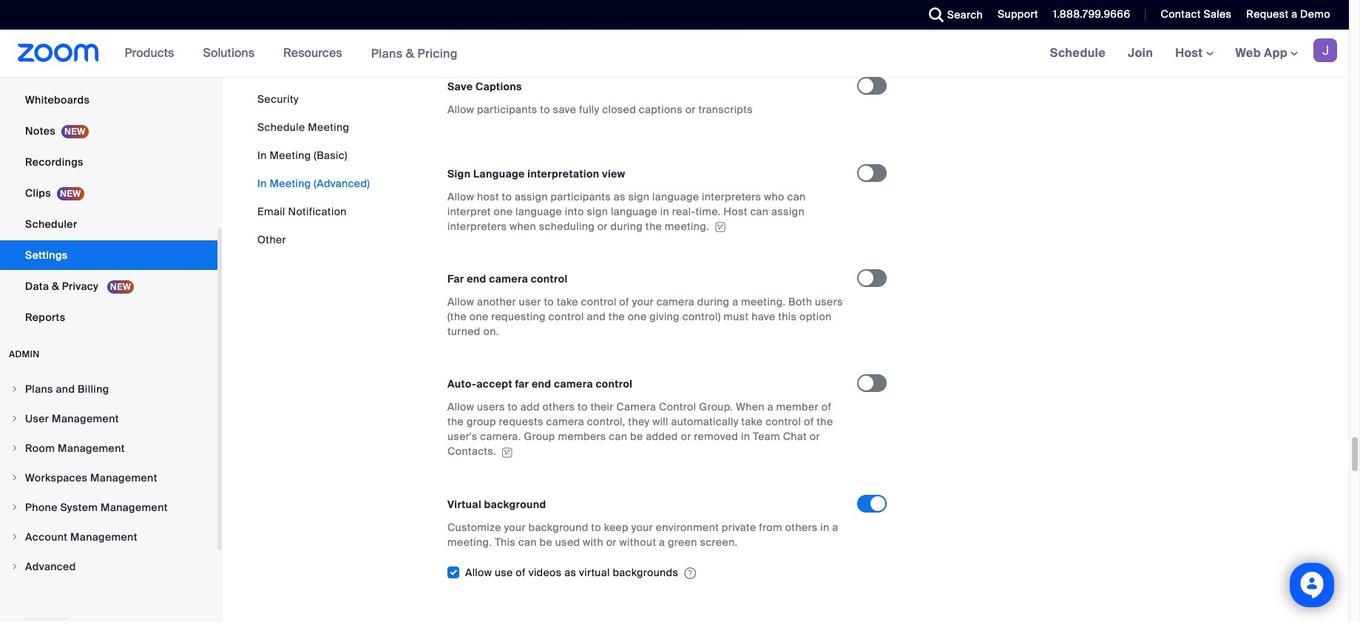 Task type: describe. For each thing, give the bounding box(es) containing it.
1 horizontal spatial sign
[[629, 190, 650, 204]]

scheduler
[[25, 218, 77, 231]]

or down automatically
[[681, 430, 692, 444]]

(basic)
[[314, 149, 348, 162]]

save
[[448, 80, 473, 93]]

automatically
[[672, 415, 739, 429]]

in-
[[631, 28, 644, 41]]

real-
[[673, 205, 696, 218]]

0 horizontal spatial one
[[470, 310, 489, 324]]

will
[[653, 415, 669, 429]]

control up user
[[531, 273, 568, 286]]

plans for plans & pricing
[[371, 46, 403, 61]]

in inside the allow users to add others to their camera control group. when a member of the group requests camera control, they will automatically take control of the user's camera. group members can be added or removed in team chat or contacts.
[[741, 430, 751, 444]]

with
[[583, 536, 604, 549]]

web app button
[[1236, 45, 1299, 61]]

admin
[[9, 349, 40, 360]]

use
[[495, 566, 513, 579]]

sales
[[1204, 7, 1232, 21]]

right image for workspaces
[[10, 474, 19, 482]]

your up this
[[504, 521, 526, 534]]

both
[[789, 296, 813, 309]]

customize your background to keep your environment private from others in a meeting. this can be used with or without a green screen.
[[448, 521, 839, 549]]

join
[[1129, 45, 1154, 61]]

can inside the allow users to add others to their camera control group. when a member of the group requests camera control, they will automatically take control of the user's camera. group members can be added or removed in team chat or contacts.
[[609, 430, 628, 444]]

right image for room management
[[10, 444, 19, 453]]

view
[[602, 167, 626, 181]]

and inside menu item
[[56, 383, 75, 396]]

be inside the allow users to add others to their camera control group. when a member of the group requests camera control, they will automatically take control of the user's camera. group members can be added or removed in team chat or contacts.
[[630, 430, 643, 444]]

language
[[474, 167, 525, 181]]

language down view
[[611, 205, 658, 218]]

auto-
[[448, 378, 477, 391]]

side navigation navigation
[[0, 0, 222, 622]]

have
[[752, 310, 776, 324]]

profile picture image
[[1314, 38, 1338, 62]]

room management menu item
[[0, 434, 218, 463]]

control right requesting
[[549, 310, 584, 324]]

2 horizontal spatial one
[[628, 310, 647, 324]]

during inside allow another user to take control of your camera during a meeting. both users (the one requesting control and the one giving control) must have this option turned on.
[[698, 296, 730, 309]]

user management
[[25, 412, 119, 426]]

web
[[1236, 45, 1262, 61]]

to left their
[[578, 401, 588, 414]]

system
[[60, 501, 98, 514]]

language up real-
[[653, 190, 700, 204]]

the inside allow another user to take control of your camera during a meeting. both users (the one requesting control and the one giving control) must have this option turned on.
[[609, 310, 625, 324]]

when
[[736, 401, 765, 414]]

data & privacy link
[[0, 272, 218, 301]]

must
[[724, 310, 749, 324]]

a inside allow another user to take control of your camera during a meeting. both users (the one requesting control and the one giving control) must have this option turned on.
[[733, 296, 739, 309]]

reports
[[25, 311, 65, 324]]

scheduler link
[[0, 209, 218, 239]]

schedule meeting link
[[258, 121, 350, 134]]

advanced menu item
[[0, 553, 218, 581]]

host
[[477, 190, 499, 204]]

0 horizontal spatial as
[[565, 566, 577, 579]]

management for room management
[[58, 442, 125, 455]]

app
[[1265, 45, 1288, 61]]

management for workspaces management
[[90, 471, 157, 485]]

transcripts
[[699, 103, 753, 116]]

phone system management
[[25, 501, 168, 514]]

room management
[[25, 442, 125, 455]]

side
[[689, 28, 710, 41]]

0 horizontal spatial sign
[[587, 205, 608, 218]]

camera up 'another'
[[489, 273, 528, 286]]

in inside allow host to assign participants as sign language interpreters who can interpret one language into sign language in real-time. host can assign interpreters when scheduling or during the meeting.
[[661, 205, 670, 218]]

users inside allow another user to take control of your camera during a meeting. both users (the one requesting control and the one giving control) must have this option turned on.
[[815, 296, 843, 309]]

allow for allow viewing of full transcript in the in-meeting side panel
[[448, 28, 474, 41]]

management down workspaces management menu item
[[101, 501, 168, 514]]

0 vertical spatial background
[[484, 498, 547, 511]]

allow host to assign participants as sign language interpreters who can interpret one language into sign language in real-time. host can assign interpreters when scheduling or during the meeting. application
[[448, 190, 844, 234]]

your up without
[[632, 521, 653, 534]]

host inside allow host to assign participants as sign language interpreters who can interpret one language into sign language in real-time. host can assign interpreters when scheduling or during the meeting.
[[724, 205, 748, 218]]

allow use of videos as virtual backgrounds
[[465, 566, 679, 579]]

team
[[753, 430, 781, 444]]

scheduling
[[539, 220, 595, 233]]

in meeting (basic) link
[[258, 149, 348, 162]]

panel
[[713, 28, 741, 41]]

fully
[[579, 103, 600, 116]]

meeting. inside allow host to assign participants as sign language interpreters who can interpret one language into sign language in real-time. host can assign interpreters when scheduling or during the meeting.
[[665, 220, 710, 233]]

right image for user management
[[10, 414, 19, 423]]

other
[[258, 233, 286, 246]]

add
[[521, 401, 540, 414]]

1.888.799.9666 button up join
[[1043, 0, 1135, 30]]

camera
[[617, 401, 657, 414]]

account management
[[25, 531, 137, 544]]

advanced
[[25, 560, 76, 574]]

their
[[591, 401, 614, 414]]

or right chat
[[810, 430, 821, 444]]

giving
[[650, 310, 680, 324]]

plans and billing menu item
[[0, 375, 218, 403]]

support version for auto-accept far end camera control image
[[500, 447, 515, 458]]

time.
[[696, 205, 721, 218]]

control inside the allow users to add others to their camera control group. when a member of the group requests camera control, they will automatically take control of the user's camera. group members can be added or removed in team chat or contacts.
[[766, 415, 802, 429]]

control)
[[683, 310, 721, 324]]

notification
[[288, 205, 347, 218]]

auto-accept far end camera control
[[448, 378, 633, 391]]

or right captions
[[686, 103, 696, 116]]

products
[[125, 45, 174, 61]]

room
[[25, 442, 55, 455]]

recordings
[[25, 155, 83, 169]]

banner containing products
[[0, 30, 1350, 78]]

schedule link
[[1039, 30, 1117, 77]]

save
[[553, 103, 577, 116]]

management for user management
[[52, 412, 119, 426]]

contacts.
[[448, 445, 496, 458]]

viewing
[[477, 28, 515, 41]]

member
[[777, 401, 819, 414]]

reports link
[[0, 303, 218, 332]]

allow host to assign participants as sign language interpreters who can interpret one language into sign language in real-time. host can assign interpreters when scheduling or during the meeting.
[[448, 190, 806, 233]]

group
[[467, 415, 496, 429]]

captions
[[476, 80, 522, 93]]

virtual
[[448, 498, 482, 511]]

resources
[[283, 45, 342, 61]]

(the
[[448, 310, 467, 324]]

1.888.799.9666
[[1054, 7, 1131, 21]]

workspaces
[[25, 471, 88, 485]]

the inside allow host to assign participants as sign language interpreters who can interpret one language into sign language in real-time. host can assign interpreters when scheduling or during the meeting.
[[646, 220, 662, 233]]

search button
[[918, 0, 987, 30]]

group.
[[699, 401, 733, 414]]

billing
[[78, 383, 109, 396]]

of inside allow another user to take control of your camera during a meeting. both users (the one requesting control and the one giving control) must have this option turned on.
[[620, 296, 630, 309]]

when
[[510, 220, 537, 233]]

support
[[998, 7, 1039, 21]]

1 vertical spatial interpreters
[[448, 220, 507, 233]]

this
[[779, 310, 797, 324]]

1 vertical spatial assign
[[772, 205, 805, 218]]

contact
[[1161, 7, 1202, 21]]

in meeting (advanced)
[[258, 177, 370, 190]]

contact sales
[[1161, 7, 1232, 21]]

can right who
[[788, 190, 806, 204]]

take inside the allow users to add others to their camera control group. when a member of the group requests camera control, they will automatically take control of the user's camera. group members can be added or removed in team chat or contacts.
[[742, 415, 763, 429]]

account
[[25, 531, 68, 544]]

a left green
[[659, 536, 666, 549]]

learn more about allow use of videos as virtual backgrounds image
[[685, 567, 697, 580]]

closed
[[603, 103, 636, 116]]

user's
[[448, 430, 478, 444]]

keep
[[604, 521, 629, 534]]

environment
[[656, 521, 719, 534]]

plans & pricing
[[371, 46, 458, 61]]

to inside customize your background to keep your environment private from others in a meeting. this can be used with or without a green screen.
[[592, 521, 602, 534]]

allow for allow use of videos as virtual backgrounds
[[465, 566, 492, 579]]



Task type: locate. For each thing, give the bounding box(es) containing it.
1 horizontal spatial as
[[614, 190, 626, 204]]

far
[[515, 378, 529, 391]]

1 horizontal spatial schedule
[[1051, 45, 1106, 61]]

(advanced)
[[314, 177, 370, 190]]

host down the contact sales
[[1176, 45, 1207, 61]]

during inside allow host to assign participants as sign language interpreters who can interpret one language into sign language in real-time. host can assign interpreters when scheduling or during the meeting.
[[611, 220, 643, 233]]

to up requests
[[508, 401, 518, 414]]

in left real-
[[661, 205, 670, 218]]

sign
[[448, 167, 471, 181]]

virtual
[[579, 566, 610, 579]]

background inside customize your background to keep your environment private from others in a meeting. this can be used with or without a green screen.
[[529, 521, 589, 534]]

right image inside workspaces management menu item
[[10, 474, 19, 482]]

to up with
[[592, 521, 602, 534]]

1 horizontal spatial one
[[494, 205, 513, 218]]

0 horizontal spatial during
[[611, 220, 643, 233]]

right image left account
[[10, 533, 19, 542]]

1 vertical spatial schedule
[[258, 121, 305, 134]]

background up used
[[529, 521, 589, 534]]

0 horizontal spatial meeting.
[[448, 536, 492, 549]]

1 vertical spatial others
[[786, 521, 818, 534]]

banner
[[0, 30, 1350, 78]]

allow down "auto-"
[[448, 401, 474, 414]]

camera up their
[[554, 378, 593, 391]]

1 vertical spatial &
[[52, 280, 59, 293]]

0 vertical spatial users
[[815, 296, 843, 309]]

1 vertical spatial background
[[529, 521, 589, 534]]

right image inside the plans and billing menu item
[[10, 385, 19, 394]]

settings
[[25, 249, 68, 262]]

1 horizontal spatial be
[[630, 430, 643, 444]]

background up this
[[484, 498, 547, 511]]

be inside customize your background to keep your environment private from others in a meeting. this can be used with or without a green screen.
[[540, 536, 553, 549]]

camera inside allow another user to take control of your camera during a meeting. both users (the one requesting control and the one giving control) must have this option turned on.
[[657, 296, 695, 309]]

right image down admin
[[10, 385, 19, 394]]

accept
[[477, 378, 513, 391]]

during down view
[[611, 220, 643, 233]]

control up chat
[[766, 415, 802, 429]]

right image left phone
[[10, 503, 19, 512]]

2 vertical spatial right image
[[10, 444, 19, 453]]

schedule inside menu bar
[[258, 121, 305, 134]]

videos
[[529, 566, 562, 579]]

in for in meeting (advanced)
[[258, 177, 267, 190]]

1 horizontal spatial users
[[815, 296, 843, 309]]

0 horizontal spatial users
[[477, 401, 505, 414]]

to inside allow host to assign participants as sign language interpreters who can interpret one language into sign language in real-time. host can assign interpreters when scheduling or during the meeting.
[[502, 190, 512, 204]]

plans and billing
[[25, 383, 109, 396]]

plans up user
[[25, 383, 53, 396]]

0 vertical spatial schedule
[[1051, 45, 1106, 61]]

to left save
[[540, 103, 550, 116]]

management
[[52, 412, 119, 426], [58, 442, 125, 455], [90, 471, 157, 485], [101, 501, 168, 514], [70, 531, 137, 544]]

meeting. down 'customize'
[[448, 536, 492, 549]]

support version for sign language interpretation view image
[[713, 222, 728, 233]]

camera up "members"
[[547, 415, 585, 429]]

& inside "product information" navigation
[[406, 46, 415, 61]]

right image left user
[[10, 414, 19, 423]]

1 horizontal spatial &
[[406, 46, 415, 61]]

your inside allow another user to take control of your camera during a meeting. both users (the one requesting control and the one giving control) must have this option turned on.
[[632, 296, 654, 309]]

as inside allow host to assign participants as sign language interpreters who can interpret one language into sign language in real-time. host can assign interpreters when scheduling or during the meeting.
[[614, 190, 626, 204]]

1.888.799.9666 button up schedule link
[[1054, 7, 1131, 21]]

meeting. up 'have'
[[742, 296, 786, 309]]

1 horizontal spatial plans
[[371, 46, 403, 61]]

allow for allow another user to take control of your camera during a meeting. both users (the one requesting control and the one giving control) must have this option turned on.
[[448, 296, 474, 309]]

end
[[467, 273, 487, 286], [532, 378, 552, 391]]

captions
[[639, 103, 683, 116]]

your up the giving
[[632, 296, 654, 309]]

& for pricing
[[406, 46, 415, 61]]

0 vertical spatial participants
[[477, 103, 538, 116]]

who
[[764, 190, 785, 204]]

0 horizontal spatial take
[[557, 296, 579, 309]]

in left team
[[741, 430, 751, 444]]

right image inside the account management menu item
[[10, 533, 19, 542]]

0 vertical spatial as
[[614, 190, 626, 204]]

to right user
[[544, 296, 554, 309]]

right image for plans and billing
[[10, 385, 19, 394]]

allow for allow host to assign participants as sign language interpreters who can interpret one language into sign language in real-time. host can assign interpreters when scheduling or during the meeting.
[[448, 190, 474, 204]]

& for privacy
[[52, 280, 59, 293]]

notes link
[[0, 116, 218, 146]]

and left the giving
[[587, 310, 606, 324]]

1 horizontal spatial during
[[698, 296, 730, 309]]

0 vertical spatial in
[[258, 149, 267, 162]]

meeting
[[644, 28, 686, 41]]

right image inside advanced menu item
[[10, 562, 19, 571]]

interpret
[[448, 205, 491, 218]]

1 vertical spatial users
[[477, 401, 505, 414]]

allow another user to take control of your camera during a meeting. both users (the one requesting control and the one giving control) must have this option turned on.
[[448, 296, 843, 339]]

meeting for (basic)
[[270, 149, 311, 162]]

meeting. down real-
[[665, 220, 710, 233]]

1 horizontal spatial assign
[[772, 205, 805, 218]]

0 vertical spatial be
[[630, 430, 643, 444]]

1 right image from the top
[[10, 474, 19, 482]]

1 horizontal spatial meeting.
[[665, 220, 710, 233]]

in
[[258, 149, 267, 162], [258, 177, 267, 190]]

meeting up the (basic)
[[308, 121, 350, 134]]

one down host
[[494, 205, 513, 218]]

personal devices
[[25, 62, 113, 75]]

user management menu item
[[0, 405, 218, 433]]

whiteboards link
[[0, 85, 218, 115]]

0 vertical spatial meeting
[[308, 121, 350, 134]]

2 right image from the top
[[10, 503, 19, 512]]

meeting for (advanced)
[[270, 177, 311, 190]]

used
[[556, 536, 580, 549]]

be left used
[[540, 536, 553, 549]]

1 vertical spatial meeting.
[[742, 296, 786, 309]]

product information navigation
[[114, 30, 469, 78]]

management up workspaces management
[[58, 442, 125, 455]]

allow inside the allow users to add others to their camera control group. when a member of the group requests camera control, they will automatically take control of the user's camera. group members can be added or removed in team chat or contacts.
[[448, 401, 474, 414]]

1 vertical spatial during
[[698, 296, 730, 309]]

2 right image from the top
[[10, 414, 19, 423]]

right image left room
[[10, 444, 19, 453]]

take down when at the bottom right
[[742, 415, 763, 429]]

allow viewing of full transcript in the in-meeting side panel
[[448, 28, 741, 41]]

& left pricing
[[406, 46, 415, 61]]

phone
[[25, 501, 58, 514]]

0 vertical spatial &
[[406, 46, 415, 61]]

in for in meeting (basic)
[[258, 149, 267, 162]]

0 vertical spatial during
[[611, 220, 643, 233]]

0 horizontal spatial others
[[543, 401, 575, 414]]

and left billing
[[56, 383, 75, 396]]

can down who
[[751, 205, 769, 218]]

in down schedule meeting
[[258, 149, 267, 162]]

screen.
[[700, 536, 738, 549]]

contact sales link
[[1150, 0, 1236, 30], [1161, 7, 1232, 21]]

allow users to add others to their camera control group. when a member of the group requests camera control, they will automatically take control of the user's camera. group members can be added or removed in team chat or contacts. application
[[448, 400, 844, 459]]

host
[[1176, 45, 1207, 61], [724, 205, 748, 218]]

schedule down security link
[[258, 121, 305, 134]]

0 vertical spatial meeting.
[[665, 220, 710, 233]]

control up their
[[596, 378, 633, 391]]

4 right image from the top
[[10, 562, 19, 571]]

in
[[600, 28, 609, 41], [661, 205, 670, 218], [741, 430, 751, 444], [821, 521, 830, 534]]

can
[[788, 190, 806, 204], [751, 205, 769, 218], [609, 430, 628, 444], [519, 536, 537, 549]]

participants up into
[[551, 190, 611, 204]]

0 horizontal spatial host
[[724, 205, 748, 218]]

plans left pricing
[[371, 46, 403, 61]]

right image for account
[[10, 533, 19, 542]]

a up must
[[733, 296, 739, 309]]

or inside allow host to assign participants as sign language interpreters who can interpret one language into sign language in real-time. host can assign interpreters when scheduling or during the meeting.
[[598, 220, 608, 233]]

0 vertical spatial right image
[[10, 385, 19, 394]]

0 horizontal spatial participants
[[477, 103, 538, 116]]

right image
[[10, 385, 19, 394], [10, 414, 19, 423], [10, 444, 19, 453]]

a right when at the bottom right
[[768, 401, 774, 414]]

0 horizontal spatial interpreters
[[448, 220, 507, 233]]

participants down captions
[[477, 103, 538, 116]]

allow down save
[[448, 103, 474, 116]]

management down phone system management menu item
[[70, 531, 137, 544]]

requests
[[499, 415, 544, 429]]

plans for plans and billing
[[25, 383, 53, 396]]

2 in from the top
[[258, 177, 267, 190]]

assign down sign language interpretation view
[[515, 190, 548, 204]]

plans inside "product information" navigation
[[371, 46, 403, 61]]

2 vertical spatial meeting
[[270, 177, 311, 190]]

settings link
[[0, 241, 218, 270]]

interpreters
[[702, 190, 762, 204], [448, 220, 507, 233]]

from
[[759, 521, 783, 534]]

1 horizontal spatial end
[[532, 378, 552, 391]]

one inside allow host to assign participants as sign language interpreters who can interpret one language into sign language in real-time. host can assign interpreters when scheduling or during the meeting.
[[494, 205, 513, 218]]

1 horizontal spatial and
[[587, 310, 606, 324]]

others right from
[[786, 521, 818, 534]]

users up option
[[815, 296, 843, 309]]

sign language interpretation view
[[448, 167, 626, 181]]

&
[[406, 46, 415, 61], [52, 280, 59, 293]]

pricing
[[418, 46, 458, 61]]

right image left advanced
[[10, 562, 19, 571]]

workspaces management
[[25, 471, 157, 485]]

management down billing
[[52, 412, 119, 426]]

meeting up email notification
[[270, 177, 311, 190]]

camera inside the allow users to add others to their camera control group. when a member of the group requests camera control, they will automatically take control of the user's camera. group members can be added or removed in team chat or contacts.
[[547, 415, 585, 429]]

personal devices link
[[0, 54, 218, 84]]

0 horizontal spatial plans
[[25, 383, 53, 396]]

take inside allow another user to take control of your camera during a meeting. both users (the one requesting control and the one giving control) must have this option turned on.
[[557, 296, 579, 309]]

schedule inside meetings 'navigation'
[[1051, 45, 1106, 61]]

demo
[[1301, 7, 1331, 21]]

recordings link
[[0, 147, 218, 177]]

in up the email
[[258, 177, 267, 190]]

admin menu menu
[[0, 375, 218, 582]]

1 horizontal spatial take
[[742, 415, 763, 429]]

meeting.
[[665, 220, 710, 233], [742, 296, 786, 309], [448, 536, 492, 549]]

right image for phone
[[10, 503, 19, 512]]

web app
[[1236, 45, 1288, 61]]

participants
[[477, 103, 538, 116], [551, 190, 611, 204]]

camera up the giving
[[657, 296, 695, 309]]

request a demo link
[[1236, 0, 1350, 30], [1247, 7, 1331, 21]]

email
[[258, 205, 285, 218]]

interpreters up the time.
[[702, 190, 762, 204]]

0 vertical spatial host
[[1176, 45, 1207, 61]]

or right scheduling
[[598, 220, 608, 233]]

participants inside allow host to assign participants as sign language interpreters who can interpret one language into sign language in real-time. host can assign interpreters when scheduling or during the meeting.
[[551, 190, 611, 204]]

a left demo
[[1292, 7, 1298, 21]]

the
[[612, 28, 628, 41], [646, 220, 662, 233], [609, 310, 625, 324], [448, 415, 464, 429], [817, 415, 834, 429]]

as left virtual
[[565, 566, 577, 579]]

in meeting (basic)
[[258, 149, 348, 162]]

one up on. at the left of the page
[[470, 310, 489, 324]]

users inside the allow users to add others to their camera control group. when a member of the group requests camera control, they will automatically take control of the user's camera. group members can be added or removed in team chat or contacts.
[[477, 401, 505, 414]]

search
[[948, 8, 984, 21]]

host up support version for sign language interpretation view image
[[724, 205, 748, 218]]

account management menu item
[[0, 523, 218, 551]]

schedule for schedule meeting
[[258, 121, 305, 134]]

1 horizontal spatial participants
[[551, 190, 611, 204]]

1 vertical spatial as
[[565, 566, 577, 579]]

be down 'they'
[[630, 430, 643, 444]]

of
[[518, 28, 528, 41], [620, 296, 630, 309], [822, 401, 832, 414], [804, 415, 814, 429], [516, 566, 526, 579]]

language up when
[[516, 205, 563, 218]]

allow for allow users to add others to their camera control group. when a member of the group requests camera control, they will automatically take control of the user's camera. group members can be added or removed in team chat or contacts.
[[448, 401, 474, 414]]

0 vertical spatial others
[[543, 401, 575, 414]]

requesting
[[492, 310, 546, 324]]

in right transcript
[[600, 28, 609, 41]]

schedule down 1.888.799.9666
[[1051, 45, 1106, 61]]

can inside customize your background to keep your environment private from others in a meeting. this can be used with or without a green screen.
[[519, 536, 537, 549]]

1 vertical spatial sign
[[587, 205, 608, 218]]

1 horizontal spatial host
[[1176, 45, 1207, 61]]

added
[[646, 430, 678, 444]]

0 horizontal spatial and
[[56, 383, 75, 396]]

menu bar containing security
[[258, 92, 370, 247]]

0 horizontal spatial &
[[52, 280, 59, 293]]

0 vertical spatial end
[[467, 273, 487, 286]]

meeting
[[308, 121, 350, 134], [270, 149, 311, 162], [270, 177, 311, 190]]

allow inside allow host to assign participants as sign language interpreters who can interpret one language into sign language in real-time. host can assign interpreters when scheduling or during the meeting.
[[448, 190, 474, 204]]

right image left workspaces
[[10, 474, 19, 482]]

others inside the allow users to add others to their camera control group. when a member of the group requests camera control, they will automatically take control of the user's camera. group members can be added or removed in team chat or contacts.
[[543, 401, 575, 414]]

1 vertical spatial plans
[[25, 383, 53, 396]]

1 vertical spatial end
[[532, 378, 552, 391]]

email notification
[[258, 205, 347, 218]]

0 vertical spatial and
[[587, 310, 606, 324]]

a inside the allow users to add others to their camera control group. when a member of the group requests camera control, they will automatically take control of the user's camera. group members can be added or removed in team chat or contacts.
[[768, 401, 774, 414]]

or down keep
[[607, 536, 617, 549]]

& right data
[[52, 280, 59, 293]]

management inside menu item
[[52, 412, 119, 426]]

others right add
[[543, 401, 575, 414]]

workspaces management menu item
[[0, 464, 218, 492]]

meeting. inside allow another user to take control of your camera during a meeting. both users (the one requesting control and the one giving control) must have this option turned on.
[[742, 296, 786, 309]]

1 vertical spatial right image
[[10, 414, 19, 423]]

1 vertical spatial host
[[724, 205, 748, 218]]

in meeting (advanced) link
[[258, 177, 370, 190]]

2 horizontal spatial meeting.
[[742, 296, 786, 309]]

backgrounds
[[613, 566, 679, 579]]

as down view
[[614, 190, 626, 204]]

meeting. inside customize your background to keep your environment private from others in a meeting. this can be used with or without a green screen.
[[448, 536, 492, 549]]

allow inside allow another user to take control of your camera during a meeting. both users (the one requesting control and the one giving control) must have this option turned on.
[[448, 296, 474, 309]]

and inside allow another user to take control of your camera during a meeting. both users (the one requesting control and the one giving control) must have this option turned on.
[[587, 310, 606, 324]]

0 vertical spatial sign
[[629, 190, 650, 204]]

1 vertical spatial and
[[56, 383, 75, 396]]

schedule for schedule
[[1051, 45, 1106, 61]]

green
[[668, 536, 698, 549]]

take right user
[[557, 296, 579, 309]]

0 vertical spatial assign
[[515, 190, 548, 204]]

2 vertical spatial meeting.
[[448, 536, 492, 549]]

right image inside room management menu item
[[10, 444, 19, 453]]

1 vertical spatial participants
[[551, 190, 611, 204]]

allow left use
[[465, 566, 492, 579]]

or
[[686, 103, 696, 116], [598, 220, 608, 233], [681, 430, 692, 444], [810, 430, 821, 444], [607, 536, 617, 549]]

control,
[[587, 415, 626, 429]]

1 vertical spatial meeting
[[270, 149, 311, 162]]

full
[[531, 28, 546, 41]]

allow up (the
[[448, 296, 474, 309]]

1 in from the top
[[258, 149, 267, 162]]

security link
[[258, 93, 299, 106]]

can right this
[[519, 536, 537, 549]]

users up group at the bottom
[[477, 401, 505, 414]]

0 horizontal spatial end
[[467, 273, 487, 286]]

allow up pricing
[[448, 28, 474, 41]]

virtual background
[[448, 498, 547, 511]]

allow users to add others to their camera control group. when a member of the group requests camera control, they will automatically take control of the user's camera. group members can be added or removed in team chat or contacts.
[[448, 401, 834, 458]]

zoom logo image
[[18, 44, 99, 62]]

data
[[25, 280, 49, 293]]

join link
[[1117, 30, 1165, 77]]

meetings navigation
[[1039, 30, 1350, 78]]

can down control, at the bottom left of the page
[[609, 430, 628, 444]]

allow up interpret
[[448, 190, 474, 204]]

right image inside phone system management menu item
[[10, 503, 19, 512]]

management for account management
[[70, 531, 137, 544]]

personal
[[25, 62, 70, 75]]

host inside meetings 'navigation'
[[1176, 45, 1207, 61]]

request
[[1247, 7, 1289, 21]]

1 right image from the top
[[10, 385, 19, 394]]

in right from
[[821, 521, 830, 534]]

others inside customize your background to keep your environment private from others in a meeting. this can be used with or without a green screen.
[[786, 521, 818, 534]]

to inside allow another user to take control of your camera during a meeting. both users (the one requesting control and the one giving control) must have this option turned on.
[[544, 296, 554, 309]]

phone system management menu item
[[0, 494, 218, 522]]

devices
[[73, 62, 113, 75]]

0 vertical spatial plans
[[371, 46, 403, 61]]

turned
[[448, 325, 481, 339]]

to right host
[[502, 190, 512, 204]]

0 vertical spatial interpreters
[[702, 190, 762, 204]]

host button
[[1176, 45, 1214, 61]]

1 horizontal spatial others
[[786, 521, 818, 534]]

0 horizontal spatial schedule
[[258, 121, 305, 134]]

& inside personal menu menu
[[52, 280, 59, 293]]

plans inside menu item
[[25, 383, 53, 396]]

1 vertical spatial be
[[540, 536, 553, 549]]

far
[[448, 273, 464, 286]]

right image
[[10, 474, 19, 482], [10, 503, 19, 512], [10, 533, 19, 542], [10, 562, 19, 571]]

0 horizontal spatial assign
[[515, 190, 548, 204]]

users
[[815, 296, 843, 309], [477, 401, 505, 414]]

meeting down the schedule meeting link
[[270, 149, 311, 162]]

interpreters down interpret
[[448, 220, 507, 233]]

0 vertical spatial take
[[557, 296, 579, 309]]

a right from
[[833, 521, 839, 534]]

1 vertical spatial in
[[258, 177, 267, 190]]

allow for allow participants to save fully closed captions or transcripts
[[448, 103, 474, 116]]

option
[[800, 310, 832, 324]]

assign down who
[[772, 205, 805, 218]]

privacy
[[62, 280, 98, 293]]

during up control)
[[698, 296, 730, 309]]

right image inside user management menu item
[[10, 414, 19, 423]]

3 right image from the top
[[10, 533, 19, 542]]

schedule
[[1051, 45, 1106, 61], [258, 121, 305, 134]]

1 horizontal spatial interpreters
[[702, 190, 762, 204]]

personal menu menu
[[0, 0, 218, 334]]

members
[[558, 430, 606, 444]]

0 horizontal spatial be
[[540, 536, 553, 549]]

or inside customize your background to keep your environment private from others in a meeting. this can be used with or without a green screen.
[[607, 536, 617, 549]]

menu bar
[[258, 92, 370, 247]]

control
[[659, 401, 697, 414]]

1 vertical spatial take
[[742, 415, 763, 429]]

3 right image from the top
[[10, 444, 19, 453]]

control right user
[[581, 296, 617, 309]]

in inside customize your background to keep your environment private from others in a meeting. this can be used with or without a green screen.
[[821, 521, 830, 534]]

one left the giving
[[628, 310, 647, 324]]

management up phone system management menu item
[[90, 471, 157, 485]]



Task type: vqa. For each thing, say whether or not it's contained in the screenshot.
first "menu item" from the bottom of the Admin Menu menu
no



